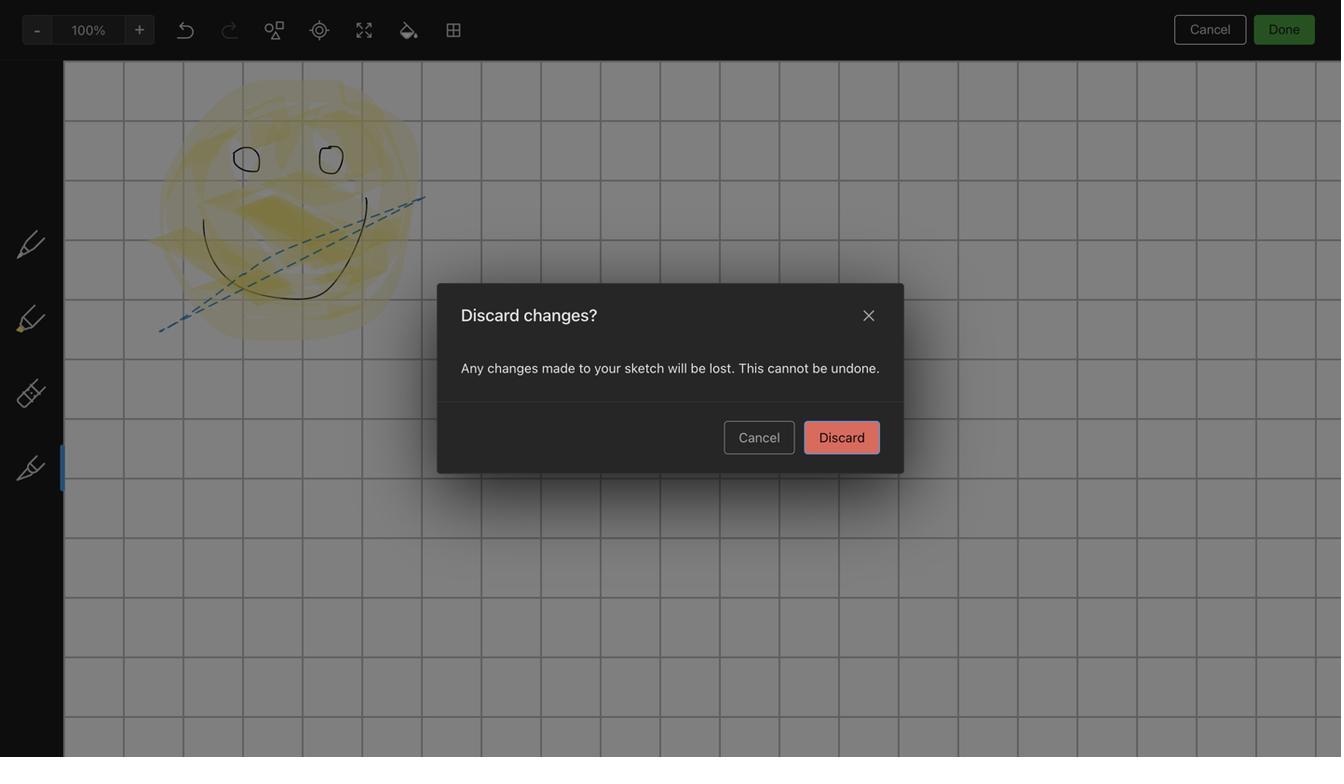 Task type: describe. For each thing, give the bounding box(es) containing it.
sketch
[[625, 360, 664, 376]]

will
[[668, 360, 687, 376]]

tags button
[[0, 277, 223, 306]]

share
[[1244, 14, 1281, 30]]

notebook
[[332, 15, 387, 29]]

expand note image
[[237, 11, 259, 34]]

settings image
[[190, 15, 212, 37]]

expand notebooks image
[[5, 254, 20, 269]]

discard for discard changes?
[[461, 305, 520, 325]]

home link
[[0, 146, 224, 176]]

share button
[[1228, 7, 1297, 37]]

font color image
[[791, 52, 837, 78]]

new
[[41, 107, 68, 122]]

cannot
[[768, 360, 809, 376]]

to
[[579, 360, 591, 376]]

first
[[304, 15, 328, 29]]

discard button
[[804, 421, 880, 455]]

tasks button
[[0, 206, 223, 236]]

upgrade button
[[11, 672, 212, 709]]

your
[[595, 360, 621, 376]]

add a reminder image
[[235, 727, 257, 750]]

made
[[542, 360, 575, 376]]

1
[[84, 355, 89, 369]]

upgrade
[[96, 682, 152, 698]]

heading level image
[[548, 52, 644, 78]]

notes link
[[0, 176, 223, 206]]

(
[[79, 355, 84, 369]]

this
[[739, 360, 764, 376]]

cancel
[[739, 430, 780, 445]]

undone.
[[831, 360, 880, 376]]

notes
[[41, 183, 77, 198]]

discard changes?
[[461, 305, 598, 325]]

any
[[461, 360, 484, 376]]



Task type: vqa. For each thing, say whether or not it's contained in the screenshot.
Tasks 'button'
yes



Task type: locate. For each thing, give the bounding box(es) containing it.
notebooks
[[42, 254, 107, 269]]

be right will
[[691, 360, 706, 376]]

changes
[[487, 360, 538, 376], [1242, 732, 1290, 746]]

font size image
[[739, 52, 786, 78]]

only you
[[1164, 15, 1214, 29]]

1 be from the left
[[691, 360, 706, 376]]

first notebook button
[[280, 9, 393, 35]]

tasks
[[41, 213, 75, 228]]

all
[[1225, 732, 1239, 746]]

Note Editor text field
[[224, 89, 1341, 719]]

shared
[[41, 313, 84, 329]]

first notebook
[[304, 15, 387, 29]]

1 vertical spatial discard
[[819, 430, 865, 445]]

only
[[1164, 15, 1190, 29]]

lost.
[[710, 360, 735, 376]]

discard up any
[[461, 305, 520, 325]]

changes?
[[524, 305, 598, 325]]

1 vertical spatial changes
[[1242, 732, 1290, 746]]

discard for discard
[[819, 430, 865, 445]]

changes right any
[[487, 360, 538, 376]]

tree
[[0, 146, 224, 655]]

discard
[[461, 305, 520, 325], [819, 430, 865, 445]]

home
[[41, 153, 77, 169]]

discard inside button
[[819, 430, 865, 445]]

)
[[89, 355, 94, 369]]

cancel button
[[724, 421, 795, 455]]

0 horizontal spatial discard
[[461, 305, 520, 325]]

notebooks link
[[0, 247, 223, 277]]

tags
[[42, 284, 70, 299]]

all changes saved
[[1225, 732, 1326, 746]]

close image
[[858, 304, 880, 327]]

highlight image
[[927, 52, 971, 78]]

changes for saved
[[1242, 732, 1290, 746]]

1 horizontal spatial changes
[[1242, 732, 1290, 746]]

1 horizontal spatial discard
[[819, 430, 865, 445]]

changes inside note window element
[[1242, 732, 1290, 746]]

be right cannot
[[813, 360, 828, 376]]

Search text field
[[24, 54, 199, 88]]

changes right all
[[1242, 732, 1290, 746]]

more image
[[1215, 52, 1273, 78]]

alignment image
[[1105, 52, 1151, 78]]

saved
[[1293, 732, 1326, 746]]

any changes made to your sketch will be lost. this cannot be undone.
[[461, 360, 880, 376]]

trash ( 1 )
[[41, 354, 94, 370]]

None search field
[[24, 54, 199, 88]]

insert image
[[236, 52, 319, 78]]

shared with me link
[[0, 306, 223, 336]]

note window element
[[224, 0, 1341, 757]]

be
[[691, 360, 706, 376], [813, 360, 828, 376]]

tree containing home
[[0, 146, 224, 655]]

you
[[1193, 15, 1214, 29]]

with
[[87, 313, 112, 329]]

changes for made
[[487, 360, 538, 376]]

me
[[116, 313, 134, 329]]

trash
[[41, 354, 74, 370]]

font family image
[[648, 52, 735, 78]]

2 be from the left
[[813, 360, 828, 376]]

new button
[[11, 98, 212, 131]]

0 vertical spatial changes
[[487, 360, 538, 376]]

0 vertical spatial discard
[[461, 305, 520, 325]]

discard down 'undone.'
[[819, 430, 865, 445]]

0 horizontal spatial changes
[[487, 360, 538, 376]]

shared with me
[[41, 313, 134, 329]]

0 horizontal spatial be
[[691, 360, 706, 376]]

1 horizontal spatial be
[[813, 360, 828, 376]]



